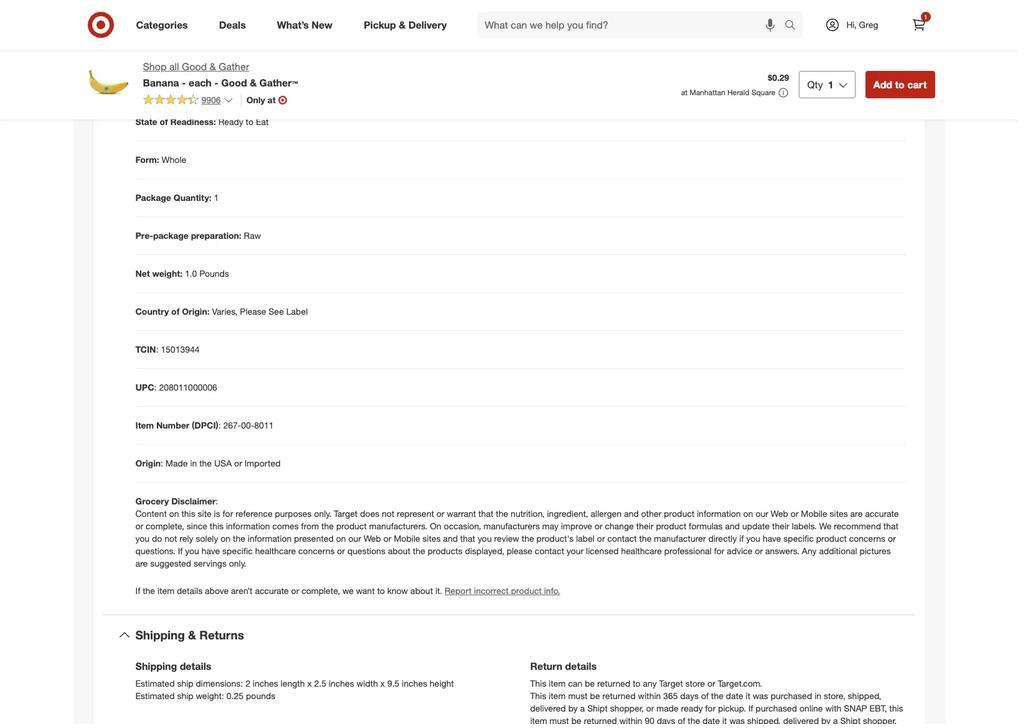 Task type: locate. For each thing, give the bounding box(es) containing it.
mobile down manufacturers.
[[394, 534, 420, 544]]

varies,
[[212, 307, 237, 317]]

details for return
[[565, 661, 597, 673]]

1 vertical spatial ship
[[177, 691, 193, 702]]

1 vertical spatial mobile
[[394, 534, 420, 544]]

or down content
[[135, 521, 143, 532]]

improve
[[561, 521, 592, 532]]

not
[[200, 79, 214, 89]]

1 vertical spatial estimated
[[135, 691, 175, 702]]

0 vertical spatial have
[[763, 534, 781, 544]]

1 - from the left
[[182, 76, 186, 89]]

readiness:
[[170, 117, 216, 127]]

their down "other"
[[636, 521, 653, 532]]

purchased left online
[[756, 704, 797, 714]]

the left 9
[[277, 79, 289, 89]]

2 x from the left
[[380, 679, 385, 689]]

ebt,
[[870, 704, 887, 714]]

0 vertical spatial sites
[[830, 509, 848, 519]]

2 horizontal spatial that
[[883, 521, 898, 532]]

and up change
[[624, 509, 639, 519]]

0 vertical spatial are
[[850, 509, 863, 519]]

our up update
[[756, 509, 768, 519]]

any inside 'grocery disclaimer : content on this site is for reference purposes only.  target does not represent or warrant that the nutrition, ingredient, allergen and other product information on our web or mobile sites are accurate or complete, since this information comes from the product manufacturers.  on occasion, manufacturers may improve or change their product formulas and update their labels.  we recommend that you do not rely solely on the information presented on our web or mobile sites and that you review the product's label or contact the manufacturer directly if you have specific product concerns or questions.  if you have specific healthcare concerns or questions about the products displayed, please contact your licensed healthcare professional for advice or answers.  any additional pictures are suggested servings only.'
[[802, 546, 817, 557]]

healthcare down the comes
[[255, 546, 296, 557]]

1 horizontal spatial healthcare
[[621, 546, 662, 557]]

good down gather
[[221, 76, 247, 89]]

shipped, up snap
[[848, 691, 881, 702]]

shop all good & gather banana - each - good & gather™
[[143, 60, 298, 89]]

2 healthcare from the left
[[621, 546, 662, 557]]

manufacturer
[[654, 534, 706, 544]]

our
[[756, 509, 768, 519], [348, 534, 361, 544]]

about down manufacturers.
[[388, 546, 410, 557]]

1 vertical spatial this
[[210, 521, 224, 532]]

if
[[178, 546, 183, 557], [135, 586, 140, 597], [748, 704, 753, 714]]

details inside return details this item can be returned to any target store or target.com. this item must be returned within 365 days of the date it was purchased in store, shipped, delivered by a shipt shopper, or made ready for pickup. if purchased online with snap ebt, this item must be returned within 90 days of the date it was shipped, delivered by a shipt shoppe
[[565, 661, 597, 673]]

0 horizontal spatial shipped,
[[747, 716, 781, 725]]

1 horizontal spatial contact
[[607, 534, 637, 544]]

this
[[181, 509, 195, 519], [210, 521, 224, 532], [889, 704, 903, 714]]

1 horizontal spatial any
[[802, 546, 817, 557]]

tcin
[[135, 344, 156, 355]]

add
[[873, 78, 892, 91]]

1 horizontal spatial x
[[380, 679, 385, 689]]

days up the ready
[[680, 691, 699, 702]]

by down can
[[568, 704, 578, 714]]

information up formulas
[[697, 509, 741, 519]]

if down rely
[[178, 546, 183, 557]]

with
[[825, 704, 841, 714]]

the down the ready
[[688, 716, 700, 725]]

: inside 'grocery disclaimer : content on this site is for reference purposes only.  target does not represent or warrant that the nutrition, ingredient, allergen and other product information on our web or mobile sites are accurate or complete, since this information comes from the product manufacturers.  on occasion, manufacturers may improve or change their product formulas and update their labels.  we recommend that you do not rely solely on the information presented on our web or mobile sites and that you review the product's label or contact the manufacturer directly if you have specific product concerns or questions.  if you have specific healthcare concerns or questions about the products displayed, please contact your licensed healthcare professional for advice or answers.  any additional pictures are suggested servings only.'
[[216, 496, 218, 507]]

item
[[157, 586, 174, 597], [549, 679, 566, 689], [549, 691, 566, 702], [530, 716, 547, 725]]

the up manufacturers
[[496, 509, 508, 519]]

1 vertical spatial target
[[659, 679, 683, 689]]

shipping inside shipping details estimated ship dimensions: 2 inches length x 2.5 inches width x 9.5 inches height estimated ship weight: 0.25 pounds
[[135, 661, 177, 673]]

package quantity: 1
[[135, 193, 219, 203]]

pickup & delivery
[[364, 18, 447, 31]]

gather™
[[259, 76, 298, 89]]

0 vertical spatial target
[[334, 509, 358, 519]]

their left labels.
[[772, 521, 789, 532]]

date up pickup.
[[726, 691, 743, 702]]

and up the if
[[725, 521, 740, 532]]

healthcare
[[255, 546, 296, 557], [621, 546, 662, 557]]

net weight: 1.0 pounds
[[135, 269, 229, 279]]

inches
[[253, 679, 278, 689], [329, 679, 354, 689], [402, 679, 427, 689]]

2 vertical spatial information
[[248, 534, 292, 544]]

manhattan
[[690, 88, 725, 97]]

details up can
[[565, 661, 597, 673]]

to right want
[[377, 586, 385, 597]]

gather
[[219, 60, 249, 73]]

purchased up online
[[771, 691, 812, 702]]

net
[[135, 269, 150, 279]]

on right solely on the bottom of page
[[221, 534, 230, 544]]

2 horizontal spatial 1
[[924, 13, 927, 21]]

0 vertical spatial web
[[771, 509, 788, 519]]

2 vertical spatial if
[[748, 704, 753, 714]]

was down pickup.
[[729, 716, 745, 725]]

1 their from the left
[[636, 521, 653, 532]]

height
[[430, 679, 454, 689]]

& inside dropdown button
[[188, 628, 196, 643]]

for
[[223, 509, 233, 519], [714, 546, 724, 557], [705, 704, 716, 714]]

1 inside 'link'
[[924, 13, 927, 21]]

origin
[[135, 458, 161, 469]]

shipping for shipping details estimated ship dimensions: 2 inches length x 2.5 inches width x 9.5 inches height estimated ship weight: 0.25 pounds
[[135, 661, 177, 673]]

1 link
[[905, 11, 932, 39]]

this inside return details this item can be returned to any target store or target.com. this item must be returned within 365 days of the date it was purchased in store, shipped, delivered by a shipt shopper, or made ready for pickup. if purchased online with snap ebt, this item must be returned within 90 days of the date it was shipped, delivered by a shipt shoppe
[[889, 704, 903, 714]]

0 vertical spatial about
[[388, 546, 410, 557]]

details inside shipping details estimated ship dimensions: 2 inches length x 2.5 inches width x 9.5 inches height estimated ship weight: 0.25 pounds
[[180, 661, 211, 673]]

0 vertical spatial not
[[382, 509, 394, 519]]

0 horizontal spatial delivered
[[530, 704, 566, 714]]

do
[[152, 534, 162, 544]]

in up online
[[814, 691, 821, 702]]

0 vertical spatial by
[[568, 704, 578, 714]]

web
[[771, 509, 788, 519], [364, 534, 381, 544]]

usa
[[214, 458, 232, 469]]

web up answers.
[[771, 509, 788, 519]]

of down the ready
[[678, 716, 685, 725]]

0 vertical spatial days
[[680, 691, 699, 702]]

deals
[[219, 18, 246, 31]]

for down directly at the right of page
[[714, 546, 724, 557]]

if right pickup.
[[748, 704, 753, 714]]

the down the reference
[[233, 534, 245, 544]]

for right is at bottom
[[223, 509, 233, 519]]

& left returns
[[188, 628, 196, 643]]

0 vertical spatial this
[[530, 679, 546, 689]]

shipping down 'shipping & returns'
[[135, 661, 177, 673]]

0 horizontal spatial their
[[636, 521, 653, 532]]

major
[[299, 79, 321, 89]]

0 horizontal spatial this
[[181, 509, 195, 519]]

2.5
[[314, 679, 326, 689]]

2 shipping from the top
[[135, 661, 177, 673]]

1 right quantity: on the left
[[214, 193, 219, 203]]

1 healthcare from the left
[[255, 546, 296, 557]]

about
[[388, 546, 410, 557], [410, 586, 433, 597]]

preparation:
[[191, 231, 241, 241]]

does
[[177, 79, 198, 89]]

-
[[182, 76, 186, 89], [214, 76, 218, 89]]

product
[[664, 509, 694, 519], [336, 521, 367, 532], [656, 521, 686, 532], [816, 534, 847, 544], [511, 586, 542, 597]]

questions.
[[135, 546, 175, 557]]

snap
[[844, 704, 867, 714]]

to inside button
[[895, 78, 905, 91]]

concerns down presented
[[298, 546, 335, 557]]

1 horizontal spatial their
[[772, 521, 789, 532]]

label
[[576, 534, 595, 544]]

1 vertical spatial was
[[729, 716, 745, 725]]

any up only at top left
[[249, 79, 264, 89]]

details up dimensions:
[[180, 661, 211, 673]]

shipping inside dropdown button
[[135, 628, 185, 643]]

was down target.com.
[[753, 691, 768, 702]]

- left the each
[[182, 76, 186, 89]]

accurate right aren't
[[255, 586, 289, 597]]

2 this from the top
[[530, 691, 546, 702]]

delivered down online
[[783, 716, 819, 725]]

specific
[[783, 534, 814, 544], [222, 546, 253, 557]]

1 vertical spatial it
[[722, 716, 727, 725]]

0 vertical spatial in
[[190, 458, 197, 469]]

0 vertical spatial contact
[[607, 534, 637, 544]]

item number (dpci) : 267-00-8011
[[135, 420, 274, 431]]

1 horizontal spatial mobile
[[801, 509, 827, 519]]

0 vertical spatial shipped,
[[848, 691, 881, 702]]

complete, inside 'grocery disclaimer : content on this site is for reference purposes only.  target does not represent or warrant that the nutrition, ingredient, allergen and other product information on our web or mobile sites are accurate or complete, since this information comes from the product manufacturers.  on occasion, manufacturers may improve or change their product formulas and update their labels.  we recommend that you do not rely solely on the information presented on our web or mobile sites and that you review the product's label or contact the manufacturer directly if you have specific product concerns or questions.  if you have specific healthcare concerns or questions about the products displayed, please contact your licensed healthcare professional for advice or answers.  any additional pictures are suggested servings only.'
[[146, 521, 184, 532]]

categories link
[[125, 11, 203, 39]]

weight: left 1.0
[[152, 269, 182, 279]]

it
[[746, 691, 750, 702], [722, 716, 727, 725]]

at right only at top left
[[267, 95, 276, 105]]

can
[[568, 679, 582, 689]]

0 horizontal spatial good
[[182, 60, 207, 73]]

mobile up labels.
[[801, 509, 827, 519]]

information down the comes
[[248, 534, 292, 544]]

imported
[[244, 458, 281, 469]]

our up questions
[[348, 534, 361, 544]]

are up "recommend"
[[850, 509, 863, 519]]

are
[[850, 509, 863, 519], [135, 559, 148, 569]]

1 vertical spatial any
[[802, 546, 817, 557]]

1 horizontal spatial complete,
[[301, 586, 340, 597]]

0 vertical spatial estimated
[[135, 679, 175, 689]]

that
[[478, 509, 493, 519], [883, 521, 898, 532], [460, 534, 475, 544]]

15013944
[[161, 344, 200, 355]]

0 vertical spatial any
[[249, 79, 264, 89]]

1 horizontal spatial shipped,
[[848, 691, 881, 702]]

- right not
[[214, 76, 218, 89]]

within down shopper, at bottom right
[[619, 716, 642, 725]]

answers.
[[765, 546, 799, 557]]

must
[[568, 691, 588, 702], [550, 716, 569, 725]]

contain
[[217, 79, 247, 89]]

the down the "suggested"
[[143, 586, 155, 597]]

it down pickup.
[[722, 716, 727, 725]]

x left 9.5
[[380, 679, 385, 689]]

what's
[[277, 18, 309, 31]]

healthcare down change
[[621, 546, 662, 557]]

that right warrant
[[478, 509, 493, 519]]

target inside 'grocery disclaimer : content on this site is for reference purposes only.  target does not represent or warrant that the nutrition, ingredient, allergen and other product information on our web or mobile sites are accurate or complete, since this information comes from the product manufacturers.  on occasion, manufacturers may improve or change their product formulas and update their labels.  we recommend that you do not rely solely on the information presented on our web or mobile sites and that you review the product's label or contact the manufacturer directly if you have specific product concerns or questions.  if you have specific healthcare concerns or questions about the products displayed, please contact your licensed healthcare professional for advice or answers.  any additional pictures are suggested servings only.'
[[334, 509, 358, 519]]

1 vertical spatial in
[[814, 691, 821, 702]]

1 vertical spatial shipping
[[135, 661, 177, 673]]

0 horizontal spatial healthcare
[[255, 546, 296, 557]]

within
[[638, 691, 661, 702], [619, 716, 642, 725]]

1 shipping from the top
[[135, 628, 185, 643]]

0 vertical spatial be
[[585, 679, 595, 689]]

2 vertical spatial this
[[889, 704, 903, 714]]

delivery
[[408, 18, 447, 31]]

details
[[177, 586, 202, 597], [180, 661, 211, 673], [565, 661, 597, 673]]

country of origin: varies, please see label
[[135, 307, 308, 317]]

or down allergen
[[595, 521, 603, 532]]

delivered down return
[[530, 704, 566, 714]]

pounds
[[246, 691, 275, 702]]

report
[[445, 586, 472, 597]]

about left the it. on the left of the page
[[410, 586, 433, 597]]

rely
[[179, 534, 193, 544]]

2 horizontal spatial this
[[889, 704, 903, 714]]

if down questions. on the bottom left of page
[[135, 586, 140, 597]]

target inside return details this item can be returned to any target store or target.com. this item must be returned within 365 days of the date it was purchased in store, shipped, delivered by a shipt shopper, or made ready for pickup. if purchased online with snap ebt, this item must be returned within 90 days of the date it was shipped, delivered by a shipt shoppe
[[659, 679, 683, 689]]

1 horizontal spatial this
[[210, 521, 224, 532]]

have up answers.
[[763, 534, 781, 544]]

for inside return details this item can be returned to any target store or target.com. this item must be returned within 365 days of the date it was purchased in store, shipped, delivered by a shipt shopper, or made ready for pickup. if purchased online with snap ebt, this item must be returned within 90 days of the date it was shipped, delivered by a shipt shoppe
[[705, 704, 716, 714]]

1 vertical spatial 1
[[828, 78, 834, 91]]

0 vertical spatial only.
[[314, 509, 331, 519]]

0 vertical spatial that
[[478, 509, 493, 519]]

at left manhattan
[[681, 88, 688, 97]]

delivered
[[530, 704, 566, 714], [783, 716, 819, 725]]

and up products
[[443, 534, 458, 544]]

specifications
[[135, 46, 215, 60]]

only. right servings
[[229, 559, 246, 569]]

not
[[382, 509, 394, 519], [164, 534, 177, 544]]

1 estimated from the top
[[135, 679, 175, 689]]

0 vertical spatial complete,
[[146, 521, 184, 532]]

0 vertical spatial shipping
[[135, 628, 185, 643]]

ship left dimensions:
[[177, 679, 193, 689]]

or up pictures
[[888, 534, 896, 544]]

deals link
[[208, 11, 261, 39]]

shipt left shopper, at bottom right
[[587, 704, 608, 714]]

days
[[680, 691, 699, 702], [657, 716, 675, 725]]

manufacturers.
[[369, 521, 427, 532]]

for right the ready
[[705, 704, 716, 714]]

comes
[[272, 521, 299, 532]]

that down occasion,
[[460, 534, 475, 544]]

site
[[198, 509, 212, 519]]

within down any
[[638, 691, 661, 702]]

any
[[249, 79, 264, 89], [802, 546, 817, 557]]

: left 267-
[[218, 420, 221, 431]]

2 horizontal spatial if
[[748, 704, 753, 714]]

0 horizontal spatial sites
[[423, 534, 441, 544]]

a down can
[[580, 704, 585, 714]]

or left we
[[291, 586, 299, 597]]

0 horizontal spatial -
[[182, 76, 186, 89]]

0 horizontal spatial at
[[267, 95, 276, 105]]

the left usa
[[199, 458, 212, 469]]

0 vertical spatial specific
[[783, 534, 814, 544]]

categories
[[136, 18, 188, 31]]

1 this from the top
[[530, 679, 546, 689]]

any down labels.
[[802, 546, 817, 557]]

1 horizontal spatial target
[[659, 679, 683, 689]]

ingredient,
[[547, 509, 588, 519]]

to
[[895, 78, 905, 91], [246, 117, 253, 127], [377, 586, 385, 597], [633, 679, 640, 689]]

2 estimated from the top
[[135, 691, 175, 702]]

shipping for shipping & returns
[[135, 628, 185, 643]]

if inside 'grocery disclaimer : content on this site is for reference purposes only.  target does not represent or warrant that the nutrition, ingredient, allergen and other product information on our web or mobile sites are accurate or complete, since this information comes from the product manufacturers.  on occasion, manufacturers may improve or change their product formulas and update their labels.  we recommend that you do not rely solely on the information presented on our web or mobile sites and that you review the product's label or contact the manufacturer directly if you have specific product concerns or questions.  if you have specific healthcare concerns or questions about the products displayed, please contact your licensed healthcare professional for advice or answers.  any additional pictures are suggested servings only.'
[[178, 546, 183, 557]]

mobile
[[801, 509, 827, 519], [394, 534, 420, 544]]

or up 90
[[646, 704, 654, 714]]

contact down change
[[607, 534, 637, 544]]

1 horizontal spatial 1
[[828, 78, 834, 91]]

0 horizontal spatial are
[[135, 559, 148, 569]]

aren't
[[231, 586, 252, 597]]

1 horizontal spatial -
[[214, 76, 218, 89]]

you right the if
[[746, 534, 760, 544]]

0 horizontal spatial days
[[657, 716, 675, 725]]

the left products
[[413, 546, 425, 557]]

1 vertical spatial good
[[221, 76, 247, 89]]

1 vertical spatial concerns
[[298, 546, 335, 557]]

pickup.
[[718, 704, 746, 714]]

0 horizontal spatial contact
[[535, 546, 564, 557]]

1 vertical spatial web
[[364, 534, 381, 544]]

1 vertical spatial weight:
[[196, 691, 224, 702]]

manufacturers
[[483, 521, 540, 532]]

of right state
[[160, 117, 168, 127]]

are down questions. on the bottom left of page
[[135, 559, 148, 569]]

0 horizontal spatial by
[[568, 704, 578, 714]]

or up licensed
[[597, 534, 605, 544]]

this right ebt,
[[889, 704, 903, 714]]

1 vertical spatial sites
[[423, 534, 441, 544]]

What can we help you find? suggestions appear below search field
[[477, 11, 787, 39]]

1 vertical spatial only.
[[229, 559, 246, 569]]

have up servings
[[202, 546, 220, 557]]

1 horizontal spatial date
[[726, 691, 743, 702]]

0 vertical spatial for
[[223, 509, 233, 519]]

please
[[507, 546, 532, 557]]

: up is at bottom
[[216, 496, 218, 507]]

contains: does not contain any of the 9 major allergens
[[135, 79, 359, 89]]

good
[[182, 60, 207, 73], [221, 76, 247, 89]]

accurate up "recommend"
[[865, 509, 899, 519]]

contact down product's
[[535, 546, 564, 557]]

greg
[[859, 19, 878, 30]]

by down with
[[821, 716, 831, 725]]

package
[[135, 193, 171, 203]]

1 right qty at the top right of the page
[[828, 78, 834, 91]]

see
[[269, 307, 284, 317]]

shipped, down target.com.
[[747, 716, 781, 725]]

above
[[205, 586, 229, 597]]

it.
[[435, 586, 442, 597]]

any
[[643, 679, 657, 689]]

only. up from
[[314, 509, 331, 519]]

of
[[267, 79, 274, 89], [160, 117, 168, 127], [171, 307, 180, 317], [701, 691, 709, 702], [678, 716, 685, 725]]

0 horizontal spatial 1
[[214, 193, 219, 203]]

at manhattan herald square
[[681, 88, 775, 97]]



Task type: vqa. For each thing, say whether or not it's contained in the screenshot.
rightmost the &
no



Task type: describe. For each thing, give the bounding box(es) containing it.
raw
[[244, 231, 261, 241]]

1 vertical spatial have
[[202, 546, 220, 557]]

1 vertical spatial are
[[135, 559, 148, 569]]

0 horizontal spatial mobile
[[394, 534, 420, 544]]

hi,
[[846, 19, 857, 30]]

1 horizontal spatial our
[[756, 509, 768, 519]]

made
[[166, 458, 188, 469]]

on right content
[[169, 509, 179, 519]]

info.
[[544, 586, 560, 597]]

0 horizontal spatial specific
[[222, 546, 253, 557]]

1 inches from the left
[[253, 679, 278, 689]]

1 horizontal spatial that
[[478, 509, 493, 519]]

0 vertical spatial good
[[182, 60, 207, 73]]

0 vertical spatial weight:
[[152, 269, 182, 279]]

1 horizontal spatial shipt
[[840, 716, 861, 725]]

: for 15013944
[[156, 344, 158, 355]]

1 horizontal spatial not
[[382, 509, 394, 519]]

208011000006
[[159, 382, 217, 393]]

1 horizontal spatial delivered
[[783, 716, 819, 725]]

target.com.
[[718, 679, 762, 689]]

1 vertical spatial returned
[[602, 691, 636, 702]]

add to cart
[[873, 78, 927, 91]]

state of readiness: ready to eat
[[135, 117, 269, 127]]

(dpci)
[[192, 420, 218, 431]]

search button
[[779, 11, 809, 41]]

grocery disclaimer : content on this site is for reference purposes only.  target does not represent or warrant that the nutrition, ingredient, allergen and other product information on our web or mobile sites are accurate or complete, since this information comes from the product manufacturers.  on occasion, manufacturers may improve or change their product formulas and update their labels.  we recommend that you do not rely solely on the information presented on our web or mobile sites and that you review the product's label or contact the manufacturer directly if you have specific product concerns or questions.  if you have specific healthcare concerns or questions about the products displayed, please contact your licensed healthcare professional for advice or answers.  any additional pictures are suggested servings only.
[[135, 496, 899, 569]]

occasion,
[[444, 521, 481, 532]]

9906 link
[[143, 94, 233, 108]]

of left origin:
[[171, 307, 180, 317]]

only at
[[246, 95, 276, 105]]

form:
[[135, 155, 159, 165]]

grocery
[[135, 496, 169, 507]]

eat
[[256, 117, 269, 127]]

all
[[169, 60, 179, 73]]

0 horizontal spatial was
[[729, 716, 745, 725]]

in inside return details this item can be returned to any target store or target.com. this item must be returned within 365 days of the date it was purchased in store, shipped, delivered by a shipt shopper, or made ready for pickup. if purchased online with snap ebt, this item must be returned within 90 days of the date it was shipped, delivered by a shipt shoppe
[[814, 691, 821, 702]]

1 vertical spatial contact
[[535, 546, 564, 557]]

or right usa
[[234, 458, 242, 469]]

& up not
[[210, 60, 216, 73]]

0 horizontal spatial our
[[348, 534, 361, 544]]

if the item details above aren't accurate or complete, we want to know about it. report incorrect product info.
[[135, 586, 560, 597]]

pre-
[[135, 231, 153, 241]]

0 vertical spatial concerns
[[849, 534, 885, 544]]

1 vertical spatial must
[[550, 716, 569, 725]]

details left above
[[177, 586, 202, 597]]

qty 1
[[807, 78, 834, 91]]

1 horizontal spatial and
[[624, 509, 639, 519]]

2 vertical spatial be
[[571, 716, 581, 725]]

or right 'store'
[[707, 679, 715, 689]]

0 vertical spatial was
[[753, 691, 768, 702]]

1 vertical spatial and
[[725, 521, 740, 532]]

1 horizontal spatial only.
[[314, 509, 331, 519]]

0 horizontal spatial it
[[722, 716, 727, 725]]

servings
[[194, 559, 227, 569]]

since
[[187, 521, 207, 532]]

1 x from the left
[[307, 679, 312, 689]]

1 horizontal spatial a
[[833, 716, 838, 725]]

or down manufacturers.
[[383, 534, 391, 544]]

1 horizontal spatial at
[[681, 88, 688, 97]]

to inside return details this item can be returned to any target store or target.com. this item must be returned within 365 days of the date it was purchased in store, shipped, delivered by a shipt shopper, or made ready for pickup. if purchased online with snap ebt, this item must be returned within 90 days of the date it was shipped, delivered by a shipt shoppe
[[633, 679, 640, 689]]

made
[[656, 704, 679, 714]]

2 inches from the left
[[329, 679, 354, 689]]

about inside 'grocery disclaimer : content on this site is for reference purposes only.  target does not represent or warrant that the nutrition, ingredient, allergen and other product information on our web or mobile sites are accurate or complete, since this information comes from the product manufacturers.  on occasion, manufacturers may improve or change their product formulas and update their labels.  we recommend that you do not rely solely on the information presented on our web or mobile sites and that you review the product's label or contact the manufacturer directly if you have specific product concerns or questions.  if you have specific healthcare concerns or questions about the products displayed, please contact your licensed healthcare professional for advice or answers.  any additional pictures are suggested servings only.'
[[388, 546, 410, 557]]

: for 208011000006
[[154, 382, 157, 393]]

1 vertical spatial accurate
[[255, 586, 289, 597]]

0 vertical spatial must
[[568, 691, 588, 702]]

1 horizontal spatial good
[[221, 76, 247, 89]]

recommend
[[834, 521, 881, 532]]

8011
[[254, 420, 274, 431]]

if inside return details this item can be returned to any target store or target.com. this item must be returned within 365 days of the date it was purchased in store, shipped, delivered by a shipt shopper, or made ready for pickup. if purchased online with snap ebt, this item must be returned within 90 days of the date it was shipped, delivered by a shipt shoppe
[[748, 704, 753, 714]]

we
[[342, 586, 354, 597]]

2 ship from the top
[[177, 691, 193, 702]]

licensed
[[586, 546, 619, 557]]

square
[[751, 88, 775, 97]]

on right presented
[[336, 534, 346, 544]]

of down 'store'
[[701, 691, 709, 702]]

what's new link
[[266, 11, 348, 39]]

package
[[153, 231, 189, 241]]

: for made
[[161, 458, 163, 469]]

0 vertical spatial information
[[697, 509, 741, 519]]

1 vertical spatial complete,
[[301, 586, 340, 597]]

ready
[[218, 117, 243, 127]]

1 vertical spatial by
[[821, 716, 831, 725]]

other
[[641, 509, 662, 519]]

1 vertical spatial about
[[410, 586, 433, 597]]

0 vertical spatial within
[[638, 691, 661, 702]]

1 horizontal spatial days
[[680, 691, 699, 702]]

267-
[[223, 420, 241, 431]]

1 horizontal spatial are
[[850, 509, 863, 519]]

label
[[286, 307, 308, 317]]

search
[[779, 20, 809, 32]]

1 vertical spatial information
[[226, 521, 270, 532]]

shopper,
[[610, 704, 644, 714]]

professional
[[664, 546, 712, 557]]

labels.
[[792, 521, 817, 532]]

disclaimer
[[171, 496, 216, 507]]

tcin : 15013944
[[135, 344, 200, 355]]

we
[[819, 521, 831, 532]]

purposes
[[275, 509, 312, 519]]

change
[[605, 521, 634, 532]]

1 vertical spatial for
[[714, 546, 724, 557]]

if
[[739, 534, 744, 544]]

1 vertical spatial be
[[590, 691, 600, 702]]

0 vertical spatial it
[[746, 691, 750, 702]]

1 vertical spatial not
[[164, 534, 177, 544]]

pre-package preparation: raw
[[135, 231, 261, 241]]

0 horizontal spatial web
[[364, 534, 381, 544]]

3 inches from the left
[[402, 679, 427, 689]]

or up labels.
[[791, 509, 799, 519]]

image of banana - each - good & gather™ image
[[83, 60, 133, 110]]

accurate inside 'grocery disclaimer : content on this site is for reference purposes only.  target does not represent or warrant that the nutrition, ingredient, allergen and other product information on our web or mobile sites are accurate or complete, since this information comes from the product manufacturers.  on occasion, manufacturers may improve or change their product formulas and update their labels.  we recommend that you do not rely solely on the information presented on our web or mobile sites and that you review the product's label or contact the manufacturer directly if you have specific product concerns or questions.  if you have specific healthcare concerns or questions about the products displayed, please contact your licensed healthcare professional for advice or answers.  any additional pictures are suggested servings only.'
[[865, 509, 899, 519]]

the right from
[[321, 521, 334, 532]]

1 vertical spatial purchased
[[756, 704, 797, 714]]

cart
[[907, 78, 927, 91]]

solely
[[196, 534, 218, 544]]

90
[[645, 716, 654, 725]]

pictures
[[860, 546, 891, 557]]

want
[[356, 586, 375, 597]]

you left do
[[135, 534, 149, 544]]

1 vertical spatial that
[[883, 521, 898, 532]]

1 vertical spatial days
[[657, 716, 675, 725]]

details for shipping
[[180, 661, 211, 673]]

365
[[663, 691, 678, 702]]

dimensions:
[[196, 679, 243, 689]]

represent
[[397, 509, 434, 519]]

to left eat
[[246, 117, 253, 127]]

width
[[357, 679, 378, 689]]

1 vertical spatial date
[[702, 716, 720, 725]]

upc
[[135, 382, 154, 393]]

shipping & returns button
[[103, 616, 915, 656]]

0 horizontal spatial if
[[135, 586, 140, 597]]

contains:
[[135, 79, 175, 89]]

1 horizontal spatial have
[[763, 534, 781, 544]]

banana
[[143, 76, 179, 89]]

shipping & returns
[[135, 628, 244, 643]]

presented
[[294, 534, 334, 544]]

your
[[567, 546, 584, 557]]

0 vertical spatial returned
[[597, 679, 630, 689]]

is
[[214, 509, 220, 519]]

1 horizontal spatial sites
[[830, 509, 848, 519]]

& up only at top left
[[250, 76, 257, 89]]

incorrect
[[474, 586, 509, 597]]

state
[[135, 117, 157, 127]]

0 horizontal spatial in
[[190, 458, 197, 469]]

0 horizontal spatial concerns
[[298, 546, 335, 557]]

pickup & delivery link
[[353, 11, 462, 39]]

online
[[799, 704, 823, 714]]

you down rely
[[185, 546, 199, 557]]

origin : made in the usa or imported
[[135, 458, 281, 469]]

1 vertical spatial within
[[619, 716, 642, 725]]

0 vertical spatial a
[[580, 704, 585, 714]]

the up the please
[[522, 534, 534, 544]]

2 vertical spatial 1
[[214, 193, 219, 203]]

the up pickup.
[[711, 691, 723, 702]]

specifications button
[[103, 33, 915, 73]]

or left questions
[[337, 546, 345, 557]]

0 vertical spatial mobile
[[801, 509, 827, 519]]

you up displayed,
[[478, 534, 492, 544]]

0 vertical spatial purchased
[[771, 691, 812, 702]]

1 horizontal spatial specific
[[783, 534, 814, 544]]

1 ship from the top
[[177, 679, 193, 689]]

displayed,
[[465, 546, 504, 557]]

0 horizontal spatial only.
[[229, 559, 246, 569]]

0 horizontal spatial and
[[443, 534, 458, 544]]

2 - from the left
[[214, 76, 218, 89]]

0 horizontal spatial shipt
[[587, 704, 608, 714]]

of up "only at" at the top left of the page
[[267, 79, 274, 89]]

or up on on the bottom
[[436, 509, 444, 519]]

reference
[[235, 509, 272, 519]]

& right pickup
[[399, 18, 406, 31]]

origin:
[[182, 307, 210, 317]]

from
[[301, 521, 319, 532]]

weight: inside shipping details estimated ship dimensions: 2 inches length x 2.5 inches width x 9.5 inches height estimated ship weight: 0.25 pounds
[[196, 691, 224, 702]]

2 vertical spatial returned
[[584, 716, 617, 725]]

on up update
[[743, 509, 753, 519]]

formulas
[[689, 521, 723, 532]]

the down "other"
[[639, 534, 652, 544]]

report incorrect product info. button
[[445, 585, 560, 598]]

store,
[[824, 691, 845, 702]]

2 their from the left
[[772, 521, 789, 532]]

0 horizontal spatial that
[[460, 534, 475, 544]]

or right advice
[[755, 546, 763, 557]]



